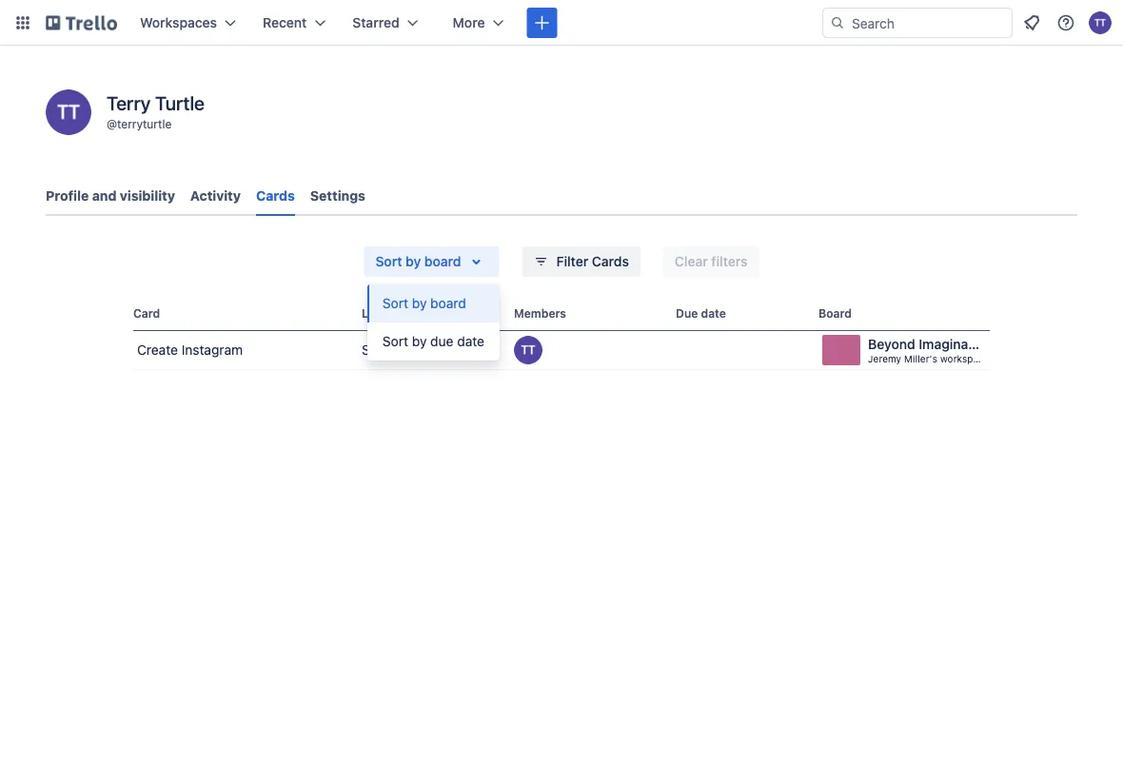 Task type: locate. For each thing, give the bounding box(es) containing it.
1 vertical spatial cards
[[592, 254, 629, 269]]

board up due
[[430, 296, 466, 311]]

by
[[406, 254, 421, 269], [412, 296, 427, 311], [412, 334, 427, 349]]

sort
[[375, 254, 402, 269], [382, 296, 408, 311], [382, 334, 408, 349]]

1 vertical spatial sort
[[382, 296, 408, 311]]

create
[[137, 342, 178, 358]]

settings link
[[310, 179, 365, 213]]

0 vertical spatial sort by board
[[375, 254, 461, 269]]

back to home image
[[46, 8, 117, 38]]

profile
[[46, 188, 89, 204]]

1 vertical spatial board
[[430, 296, 466, 311]]

filter cards
[[556, 254, 629, 269]]

sort by board for sort by board button
[[382, 296, 466, 311]]

1 horizontal spatial cards
[[592, 254, 629, 269]]

board
[[818, 306, 852, 320]]

sort by board up sort by due date
[[382, 296, 466, 311]]

2 vertical spatial by
[[412, 334, 427, 349]]

create instagram link
[[133, 331, 354, 369]]

0 notifications image
[[1020, 11, 1043, 34]]

cards right activity
[[256, 188, 295, 204]]

terry turtle (terryturtle) image left @
[[46, 89, 91, 135]]

terry turtle (terryturtle) image right open information menu icon
[[1089, 11, 1112, 34]]

more
[[453, 15, 485, 30]]

terry turtle (terryturtle) image down the members
[[514, 336, 542, 365]]

board for sort by board dropdown button
[[424, 254, 461, 269]]

board
[[424, 254, 461, 269], [430, 296, 466, 311]]

sort by board
[[375, 254, 461, 269], [382, 296, 466, 311]]

jeremy
[[868, 353, 901, 364]]

sort by board button
[[364, 246, 499, 277]]

by for sort by due date button
[[412, 334, 427, 349]]

by left due
[[412, 334, 427, 349]]

board inside button
[[430, 296, 466, 311]]

sort by board inside sort by board button
[[382, 296, 466, 311]]

visibility
[[120, 188, 175, 204]]

due date
[[676, 306, 726, 320]]

0 vertical spatial board
[[424, 254, 461, 269]]

profile and visibility link
[[46, 179, 175, 213]]

workspace
[[940, 353, 989, 364]]

terry
[[107, 91, 151, 114]]

cards
[[256, 188, 295, 204], [592, 254, 629, 269]]

terryturtle
[[117, 117, 172, 130]]

0 horizontal spatial cards
[[256, 188, 295, 204]]

0 vertical spatial terry turtle (terryturtle) image
[[1089, 11, 1112, 34]]

0 horizontal spatial date
[[457, 334, 484, 349]]

menu containing sort by board
[[367, 285, 500, 361]]

sort by board inside sort by board dropdown button
[[375, 254, 461, 269]]

sort by due date
[[382, 334, 484, 349]]

0 vertical spatial sort
[[375, 254, 402, 269]]

by up sort by due date
[[412, 296, 427, 311]]

terry turtle @ terryturtle
[[107, 91, 205, 130]]

cards right filter
[[592, 254, 629, 269]]

by up sort by board button
[[406, 254, 421, 269]]

1 horizontal spatial date
[[701, 306, 726, 320]]

by inside dropdown button
[[406, 254, 421, 269]]

due
[[676, 306, 698, 320]]

sort inside dropdown button
[[375, 254, 402, 269]]

social
[[362, 342, 399, 358]]

beyond imagination jeremy miller's workspace
[[868, 336, 992, 364]]

1 vertical spatial sort by board
[[382, 296, 466, 311]]

recent button
[[251, 8, 337, 38]]

1 horizontal spatial terry turtle (terryturtle) image
[[514, 336, 542, 365]]

board inside dropdown button
[[424, 254, 461, 269]]

menu
[[367, 285, 500, 361]]

activity
[[190, 188, 241, 204]]

2 horizontal spatial terry turtle (terryturtle) image
[[1089, 11, 1112, 34]]

card
[[133, 306, 160, 320]]

social media
[[362, 342, 440, 358]]

1 vertical spatial terry turtle (terryturtle) image
[[46, 89, 91, 135]]

1 vertical spatial by
[[412, 296, 427, 311]]

date
[[701, 306, 726, 320], [457, 334, 484, 349]]

0 vertical spatial date
[[701, 306, 726, 320]]

settings
[[310, 188, 365, 204]]

and
[[92, 188, 117, 204]]

beyond
[[868, 336, 915, 352]]

0 vertical spatial cards
[[256, 188, 295, 204]]

0 vertical spatial by
[[406, 254, 421, 269]]

list
[[362, 306, 382, 320]]

board for sort by board button
[[430, 296, 466, 311]]

sort by board up sort by board button
[[375, 254, 461, 269]]

1 vertical spatial date
[[457, 334, 484, 349]]

clear filters button
[[663, 246, 759, 277]]

2 vertical spatial sort
[[382, 334, 408, 349]]

terry turtle (terryturtle) image
[[1089, 11, 1112, 34], [46, 89, 91, 135], [514, 336, 542, 365]]

sort by board for sort by board dropdown button
[[375, 254, 461, 269]]

filters
[[711, 254, 748, 269]]

sort for sort by board dropdown button
[[375, 254, 402, 269]]

imagination
[[919, 336, 992, 352]]

board up sort by board button
[[424, 254, 461, 269]]



Task type: describe. For each thing, give the bounding box(es) containing it.
sort by due date button
[[367, 323, 500, 361]]

sort for sort by due date button
[[382, 334, 408, 349]]

starred
[[352, 15, 399, 30]]

primary element
[[0, 0, 1123, 46]]

cards link
[[256, 179, 295, 216]]

filter
[[556, 254, 588, 269]]

more button
[[441, 8, 515, 38]]

date inside button
[[457, 334, 484, 349]]

create board or workspace image
[[532, 13, 552, 32]]

sort by board button
[[367, 285, 500, 323]]

activity link
[[190, 179, 241, 213]]

cards inside button
[[592, 254, 629, 269]]

@
[[107, 117, 117, 130]]

by for sort by board dropdown button
[[406, 254, 421, 269]]

workspaces
[[140, 15, 217, 30]]

recent
[[263, 15, 307, 30]]

search image
[[830, 15, 845, 30]]

0 horizontal spatial terry turtle (terryturtle) image
[[46, 89, 91, 135]]

miller's
[[904, 353, 937, 364]]

clear filters
[[675, 254, 748, 269]]

media
[[402, 342, 440, 358]]

filter cards button
[[522, 246, 640, 277]]

due
[[430, 334, 454, 349]]

by for sort by board button
[[412, 296, 427, 311]]

members
[[514, 306, 566, 320]]

Search field
[[845, 9, 1012, 37]]

2 vertical spatial terry turtle (terryturtle) image
[[514, 336, 542, 365]]

workspaces button
[[128, 8, 247, 38]]

turtle
[[155, 91, 205, 114]]

clear
[[675, 254, 708, 269]]

create instagram
[[137, 342, 243, 358]]

open information menu image
[[1056, 13, 1075, 32]]

starred button
[[341, 8, 430, 38]]

instagram
[[182, 342, 243, 358]]

profile and visibility
[[46, 188, 175, 204]]

sort for sort by board button
[[382, 296, 408, 311]]



Task type: vqa. For each thing, say whether or not it's contained in the screenshot.
of
no



